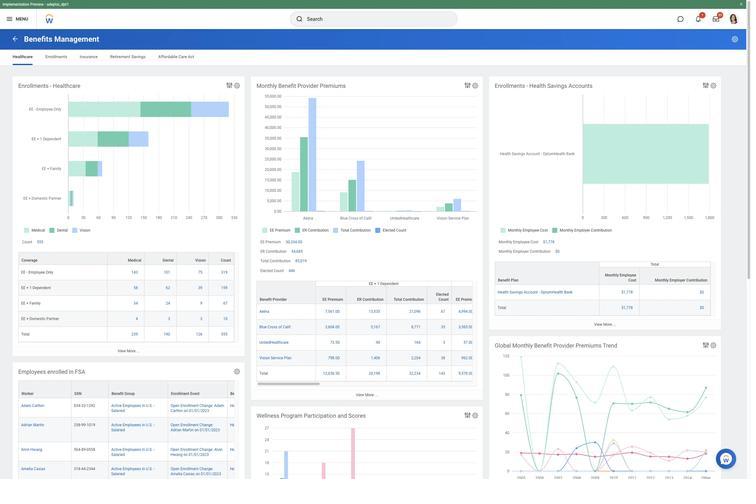 Task type: locate. For each thing, give the bounding box(es) containing it.
casias down alvin hwang at the left of the page
[[34, 467, 45, 471]]

1 horizontal spatial 3
[[200, 317, 203, 321]]

elected
[[261, 269, 273, 273], [436, 292, 449, 297]]

savings down ee - employee only popup button
[[510, 290, 523, 295]]

0 vertical spatial view
[[595, 323, 603, 327]]

13,535
[[369, 310, 380, 314]]

5,167
[[371, 325, 380, 329]]

total contribution column header
[[387, 281, 428, 304]]

employee inside popup button
[[620, 273, 637, 278]]

total contribution
[[261, 259, 291, 264], [394, 297, 424, 302]]

143 inside row
[[132, 270, 138, 275]]

total element down benefit plan
[[498, 305, 507, 310]]

savings right 'retirement'
[[131, 54, 146, 59]]

view more ... link up the trend
[[490, 320, 722, 330]]

4 salaried from the top
[[111, 472, 125, 476]]

alvin
[[21, 448, 29, 452], [214, 448, 223, 452]]

enrollment down enrollment event
[[181, 404, 199, 408]]

2 alvin from the left
[[214, 448, 223, 452]]

global
[[495, 342, 511, 349]]

4 active employees in u.s. - salaried link from the top
[[111, 466, 155, 476]]

2 vertical spatial view more ... link
[[251, 390, 483, 400]]

er contribution down 30,334.00
[[261, 250, 287, 254]]

3 down 9 button
[[200, 317, 203, 321]]

3 down the 35 button
[[443, 340, 446, 345]]

enrollments for enrollments - healthcare
[[18, 83, 49, 89]]

2 adam from the left
[[214, 404, 224, 408]]

1 horizontal spatial vision
[[260, 356, 270, 360]]

active employees in u.s. - salaried link for 318-44-2344
[[111, 466, 155, 476]]

on inside the open enrollment change: alvin hwang on 01/01/2023
[[184, 453, 188, 457]]

1 horizontal spatial er contribution
[[357, 297, 384, 302]]

adrian down adam carlton
[[21, 423, 32, 428]]

savings left accounts
[[548, 83, 568, 89]]

more
[[604, 323, 613, 327], [127, 349, 136, 354], [365, 393, 374, 397]]

row containing amelia casias
[[18, 462, 371, 479]]

elected count left 446
[[261, 269, 284, 273]]

enrollment for casias
[[181, 467, 199, 471]]

33-
[[81, 404, 87, 408]]

on down enrollment event
[[184, 409, 188, 413]]

row containing adrian martin
[[18, 418, 371, 442]]

configure enrollments - healthcare image
[[234, 82, 241, 89]]

enrollments inside 'enrollments - healthcare' element
[[18, 83, 49, 89]]

view more ... down the 239
[[118, 349, 140, 354]]

enrollment inside open enrollment change: adrian martin on 01/01/2023
[[181, 423, 199, 428]]

view inside enrollments - health savings accounts element
[[595, 323, 603, 327]]

$0 button for the bottom $1,778 button
[[700, 306, 706, 311]]

13,535 button
[[369, 309, 381, 314]]

2 vertical spatial $1,778
[[622, 306, 633, 310]]

1 horizontal spatial total element
[[498, 305, 507, 310]]

+ for 34
[[26, 301, 29, 306]]

190 button
[[164, 332, 171, 337]]

enrollment up open enrollment change: amelia casias on 01/01/2023 link
[[181, 448, 199, 452]]

3 for 3 'button' to the left
[[168, 317, 170, 321]]

0 vertical spatial only
[[46, 270, 53, 275]]

0 horizontal spatial ee + 1 dependent
[[21, 286, 51, 290]]

1 vertical spatial amelia
[[171, 472, 182, 476]]

configure and view chart data image inside the monthly benefit provider premiums element
[[464, 82, 472, 89]]

active employees in u.s. - salaried link for 034-33-1292
[[111, 403, 155, 413]]

er inside popup button
[[357, 297, 362, 302]]

alvin inside alvin hwang link
[[21, 448, 29, 452]]

8,771 button
[[412, 325, 422, 330]]

2 healthcare fsa link from the top
[[230, 422, 256, 428]]

er
[[261, 250, 265, 254], [357, 297, 362, 302]]

1 horizontal spatial premium
[[328, 297, 343, 302]]

1 vertical spatial coverage
[[244, 392, 260, 396]]

amelia inside amelia casias link
[[21, 467, 33, 471]]

1 vertical spatial ee - employee only
[[503, 282, 535, 286]]

tab list containing healthcare
[[6, 50, 741, 65]]

configure and view chart data image inside enrollments - health savings accounts element
[[703, 82, 710, 89]]

2 u.s. from the top
[[146, 423, 153, 428]]

1 horizontal spatial martin
[[183, 428, 194, 433]]

1 horizontal spatial monthly employee cost
[[605, 273, 637, 283]]

0 horizontal spatial ee - employee only
[[21, 270, 53, 275]]

cost
[[531, 240, 539, 244], [629, 278, 637, 283]]

fsa for open enrollment change: adrian martin on 01/01/2023
[[249, 423, 256, 428]]

benefits management main content
[[0, 29, 752, 479]]

1 horizontal spatial plan
[[511, 278, 519, 283]]

0 horizontal spatial view
[[118, 349, 126, 354]]

0 horizontal spatial total element
[[260, 370, 268, 376]]

0 vertical spatial ...
[[613, 323, 616, 327]]

enrollment for hwang
[[181, 448, 199, 452]]

plan inside vision service plan link
[[284, 356, 292, 360]]

dependent
[[381, 282, 399, 286], [33, 286, 51, 290]]

healthcare for open enrollment change: adam carlton on 01/01/2023
[[230, 404, 249, 408]]

vision inside the monthly benefit provider premiums element
[[260, 356, 270, 360]]

1 inside 'enrollments - healthcare' element
[[30, 286, 32, 290]]

101 button
[[164, 270, 171, 275]]

benefit for benefit group
[[112, 392, 124, 396]]

1 healthcare fsa link from the top
[[230, 403, 256, 408]]

ee premium left 30,334.00
[[261, 240, 281, 244]]

3 button down 9 button
[[200, 317, 203, 322]]

2 vertical spatial $0 button
[[700, 306, 706, 311]]

configure and view chart data image left configure enrollments - healthcare 'image'
[[226, 82, 233, 89]]

67 button for 21,096
[[441, 309, 447, 314]]

er contribution button
[[347, 287, 387, 304]]

change: for open enrollment change: adrian martin on 01/01/2023
[[200, 423, 213, 428]]

monthly benefit provider premiums element
[[251, 77, 752, 400]]

3 u.s. from the top
[[146, 448, 153, 452]]

martin down adam carlton
[[33, 423, 44, 428]]

open
[[171, 404, 180, 408], [171, 423, 180, 428], [171, 448, 180, 452], [171, 467, 180, 471]]

1 horizontal spatial dependent
[[381, 282, 399, 286]]

555 down 10
[[221, 332, 228, 337]]

30,334.00
[[286, 240, 303, 244]]

on inside open enrollment change: amelia casias on 01/01/2023
[[196, 472, 200, 476]]

active
[[111, 404, 122, 408], [111, 423, 122, 428], [111, 448, 122, 452], [111, 467, 122, 471]]

row containing adam carlton
[[18, 398, 371, 418]]

58
[[134, 286, 138, 290]]

healthcare for open enrollment change: adrian martin on 01/01/2023
[[230, 423, 249, 428]]

01/01/2023 up open enrollment change: amelia casias on 01/01/2023 link
[[189, 453, 209, 457]]

2 vertical spatial savings
[[510, 290, 523, 295]]

1 vertical spatial 143 button
[[439, 371, 447, 376]]

monthly employee cost inside popup button
[[605, 273, 637, 283]]

2 salaried from the top
[[111, 428, 125, 433]]

67 button
[[223, 301, 229, 306], [441, 309, 447, 314]]

adrian
[[21, 423, 32, 428], [171, 428, 182, 433]]

salaried for 258-99-1019
[[111, 428, 125, 433]]

monthly
[[257, 83, 277, 89], [499, 240, 513, 244], [499, 250, 513, 254], [605, 273, 619, 278], [655, 278, 669, 283], [513, 342, 533, 349]]

coverage inside 'employees enrolled in fsa' element
[[244, 392, 260, 396]]

67 for 9
[[223, 301, 228, 306]]

salaried for 318-44-2344
[[111, 472, 125, 476]]

count inside popup button
[[439, 297, 449, 302]]

open inside open enrollment change: amelia casias on 01/01/2023
[[171, 467, 180, 471]]

1 right notifications large icon
[[702, 13, 704, 17]]

cross
[[268, 325, 278, 329]]

20,198
[[369, 371, 380, 376]]

amelia inside open enrollment change: amelia casias on 01/01/2023
[[171, 472, 182, 476]]

active for 564-89-0558
[[111, 448, 122, 452]]

configure and view chart data image for global monthly benefit provider premiums trend
[[703, 342, 710, 349]]

view more ... down 20,198
[[356, 393, 378, 397]]

er contribution up "13,535"
[[357, 297, 384, 302]]

1 horizontal spatial employer
[[670, 278, 686, 283]]

0 horizontal spatial vision
[[195, 258, 206, 263]]

ee + 1 dependent up the 'er contribution' popup button
[[369, 282, 399, 286]]

3 inside the monthly benefit provider premiums element
[[443, 340, 446, 345]]

0 horizontal spatial carlton
[[32, 404, 44, 408]]

total contribution up 446
[[261, 259, 291, 264]]

enrollment left event
[[171, 392, 189, 396]]

1 vertical spatial er
[[357, 297, 362, 302]]

adam down 'enrollment event' column header
[[214, 404, 224, 408]]

total element inside enrollments - health savings accounts element
[[498, 305, 507, 310]]

1 up ee + family
[[30, 286, 32, 290]]

participation
[[304, 413, 336, 419]]

service
[[271, 356, 283, 360]]

amelia down alvin hwang at the left of the page
[[21, 467, 33, 471]]

employees for 258-99-1019
[[123, 423, 141, 428]]

0 horizontal spatial monthly employer contribution
[[499, 250, 551, 254]]

1 vertical spatial health
[[498, 290, 509, 295]]

4 change: from the top
[[200, 467, 213, 471]]

3 button down 24 button
[[168, 317, 171, 322]]

open inside the open enrollment change: alvin hwang on 01/01/2023
[[171, 448, 180, 452]]

alvin hwang link
[[21, 446, 42, 452]]

active employees in u.s. - salaried link
[[111, 403, 155, 413], [111, 422, 155, 433], [111, 446, 155, 457], [111, 466, 155, 476]]

258-
[[74, 423, 81, 428]]

67
[[223, 301, 228, 306], [441, 310, 446, 314]]

open up open enrollment change: amelia casias on 01/01/2023 link
[[171, 448, 180, 452]]

ee premium up 7,561.00
[[323, 297, 343, 302]]

1 vertical spatial view more ...
[[118, 349, 140, 354]]

0 vertical spatial plan
[[511, 278, 519, 283]]

2 active employees in u.s. - salaried from the top
[[111, 423, 155, 433]]

configure and view chart data image left configure monthly benefit provider premiums icon
[[464, 82, 472, 89]]

190
[[164, 332, 170, 337]]

employer up benefit plan
[[514, 250, 529, 254]]

4 u.s. from the top
[[146, 467, 153, 471]]

on inside the open enrollment change: adam carlton on 01/01/2023
[[184, 409, 188, 413]]

2 healthcare fsa from the top
[[230, 423, 256, 428]]

fsa for open enrollment change: alvin hwang on 01/01/2023
[[249, 448, 256, 452]]

ee premium button up 4,994.00 on the right of the page
[[452, 287, 480, 304]]

global monthly benefit provider premiums trend element
[[490, 336, 722, 479]]

1 salaried from the top
[[111, 409, 125, 413]]

1 u.s. from the top
[[146, 404, 153, 408]]

$0 for "$0" button associated with the bottom $1,778 button
[[700, 306, 705, 310]]

67 button up 10
[[223, 301, 229, 306]]

adrian martin
[[21, 423, 44, 428]]

enrollment down the open enrollment change: alvin hwang on 01/01/2023
[[181, 467, 199, 471]]

1 active from the top
[[111, 404, 122, 408]]

1 horizontal spatial alvin
[[214, 448, 223, 452]]

0 vertical spatial $1,778
[[544, 240, 555, 244]]

view more ... link inside the monthly benefit provider premiums element
[[251, 390, 483, 400]]

1 horizontal spatial ee + 1 dependent
[[369, 282, 399, 286]]

configure global monthly benefit provider premiums trend image
[[711, 342, 718, 349]]

ee premium button inside 'ee premium' column header
[[316, 287, 346, 304]]

2 ee premium button from the left
[[452, 287, 480, 304]]

0 vertical spatial carlton
[[32, 404, 44, 408]]

67 inside 'enrollments - healthcare' element
[[223, 301, 228, 306]]

1 active employees in u.s. - salaried from the top
[[111, 404, 155, 413]]

vision left service
[[260, 356, 270, 360]]

enrollment inside the open enrollment change: adam carlton on 01/01/2023
[[181, 404, 199, 408]]

143 down 38
[[439, 371, 446, 376]]

4 open from the top
[[171, 467, 180, 471]]

3 for 3 'button' within the the monthly benefit provider premiums element
[[443, 340, 446, 345]]

worker
[[22, 392, 34, 396]]

dependent up total contribution popup button
[[381, 282, 399, 286]]

configure and view chart data image
[[464, 412, 472, 419]]

67 for 21,096
[[441, 310, 446, 314]]

2 active from the top
[[111, 423, 122, 428]]

change: inside open enrollment change: adrian martin on 01/01/2023
[[200, 423, 213, 428]]

healthcare fsa
[[230, 404, 256, 408], [230, 423, 256, 428], [230, 448, 256, 452], [230, 467, 256, 471]]

0 vertical spatial cost
[[531, 240, 539, 244]]

monthly benefit provider premiums
[[257, 83, 346, 89]]

44-
[[81, 467, 87, 471]]

open enrollment change: adrian martin on 01/01/2023
[[171, 423, 220, 433]]

2 horizontal spatial 3 button
[[443, 340, 447, 345]]

inbox large image
[[713, 16, 720, 22]]

0 horizontal spatial coverage
[[22, 258, 38, 263]]

active for 034-33-1292
[[111, 404, 122, 408]]

159 button
[[221, 286, 229, 291]]

1 horizontal spatial more
[[365, 393, 374, 397]]

program
[[281, 413, 303, 419]]

on for hwang
[[184, 453, 188, 457]]

active employees in u.s. - salaried for 0558
[[111, 448, 155, 457]]

0 horizontal spatial 143
[[132, 270, 138, 275]]

cost inside popup button
[[629, 278, 637, 283]]

0 vertical spatial adrian
[[21, 423, 32, 428]]

benefit provider column header
[[257, 281, 316, 304]]

ee - employee only inside popup button
[[503, 282, 535, 286]]

vision button
[[177, 253, 209, 265]]

enrollment inside open enrollment change: amelia casias on 01/01/2023
[[181, 467, 199, 471]]

open down the open enrollment change: adam carlton on 01/01/2023 at the left of page
[[171, 423, 180, 428]]

38 button
[[441, 356, 447, 361]]

open down enrollment event
[[171, 404, 180, 408]]

benefit inside enrollments - health savings accounts element
[[498, 278, 510, 283]]

1 horizontal spatial coverage
[[244, 392, 260, 396]]

1 vertical spatial monthly employee cost
[[605, 273, 637, 283]]

amelia down the open enrollment change: alvin hwang on 01/01/2023
[[171, 472, 182, 476]]

configure and view chart data image left configure enrollments - health savings accounts icon
[[703, 82, 710, 89]]

$0 inside row
[[700, 290, 705, 295]]

active employees in u.s. - salaried link for 564-89-0558
[[111, 446, 155, 457]]

58 button
[[134, 286, 139, 291]]

change: for open enrollment change: adam carlton on 01/01/2023
[[200, 404, 213, 408]]

1 horizontal spatial adam
[[214, 404, 224, 408]]

active employees in u.s. - salaried link for 258-99-1019
[[111, 422, 155, 433]]

159
[[221, 286, 228, 290]]

only inside row
[[46, 270, 53, 275]]

3 active from the top
[[111, 448, 122, 452]]

01/01/2023 down the open enrollment change: alvin hwang on 01/01/2023
[[201, 472, 221, 476]]

1 vertical spatial 67 button
[[441, 309, 447, 314]]

62
[[166, 286, 170, 290]]

hwang up amelia casias link
[[30, 448, 42, 452]]

active right 1019
[[111, 423, 122, 428]]

change: inside the open enrollment change: adam carlton on 01/01/2023
[[200, 404, 213, 408]]

adam carlton link
[[21, 403, 44, 408]]

only
[[46, 270, 53, 275], [527, 282, 535, 286]]

enrollments for enrollments
[[45, 54, 67, 59]]

total element up benefit coverage type popup button
[[260, 370, 268, 376]]

hwang up open enrollment change: amelia casias on 01/01/2023 link
[[171, 453, 183, 457]]

on up open enrollment change: alvin hwang on 01/01/2023 link
[[195, 428, 199, 433]]

healthcare for open enrollment change: alvin hwang on 01/01/2023
[[230, 448, 249, 452]]

premium up 7,561.00 button
[[328, 297, 343, 302]]

$1,778 for $0
[[544, 240, 555, 244]]

in for 258-99-1019
[[142, 423, 145, 428]]

0 horizontal spatial plan
[[284, 356, 292, 360]]

vision inside popup button
[[195, 258, 206, 263]]

only up account
[[527, 282, 535, 286]]

healthcare inside tab list
[[13, 54, 33, 59]]

change: inside the open enrollment change: alvin hwang on 01/01/2023
[[200, 448, 213, 452]]

enrollment down the open enrollment change: adam carlton on 01/01/2023 at the left of page
[[181, 423, 199, 428]]

1 ee premium button from the left
[[316, 287, 346, 304]]

view more ... inside enrollments - health savings accounts element
[[595, 323, 616, 327]]

2 vertical spatial provider
[[554, 342, 575, 349]]

0 vertical spatial provider
[[298, 83, 319, 89]]

9,578.00
[[459, 371, 473, 376]]

only for row containing ee - employee only
[[46, 270, 53, 275]]

1 vertical spatial provider
[[273, 297, 287, 302]]

enrollments - health savings accounts element
[[490, 77, 722, 330]]

only inside popup button
[[527, 282, 535, 286]]

01/01/2023 inside open enrollment change: amelia casias on 01/01/2023
[[201, 472, 221, 476]]

change: down the open enrollment change: adam carlton on 01/01/2023 at the left of page
[[200, 423, 213, 428]]

0 horizontal spatial 555
[[37, 240, 43, 244]]

1 active employees in u.s. - salaried link from the top
[[111, 403, 155, 413]]

ee premium up 4,994.00 on the right of the page
[[456, 297, 477, 302]]

configure and view chart data image inside 'enrollments - healthcare' element
[[226, 82, 233, 89]]

4 healthcare fsa link from the top
[[230, 466, 256, 471]]

plan right service
[[284, 356, 292, 360]]

scores
[[349, 413, 366, 419]]

row
[[18, 252, 234, 265], [495, 262, 711, 285], [18, 265, 234, 281], [495, 267, 711, 285], [18, 281, 234, 296], [257, 281, 752, 304], [257, 281, 752, 304], [495, 285, 711, 301], [18, 296, 234, 312], [495, 301, 711, 316], [257, 304, 752, 320], [18, 312, 234, 327], [257, 320, 752, 335], [18, 327, 234, 343], [257, 335, 752, 351], [257, 351, 752, 366], [257, 366, 752, 382], [18, 381, 371, 399], [18, 398, 371, 418], [18, 418, 371, 442], [18, 442, 371, 462], [18, 462, 371, 479]]

vision for vision service plan
[[260, 356, 270, 360]]

active for 318-44-2344
[[111, 467, 122, 471]]

0 horizontal spatial ee premium button
[[316, 287, 346, 304]]

1 vertical spatial $1,778 button
[[622, 290, 634, 295]]

configure and view chart data image left configure global monthly benefit provider premiums trend icon
[[703, 342, 710, 349]]

ee - employee only for row containing ee - employee only
[[21, 270, 53, 275]]

salaried for 564-89-0558
[[111, 453, 125, 457]]

plan inside benefit plan popup button
[[511, 278, 519, 283]]

adam inside the open enrollment change: adam carlton on 01/01/2023
[[214, 404, 224, 408]]

555 button up the coverage popup button
[[37, 240, 44, 245]]

3 open from the top
[[171, 448, 180, 452]]

1 vertical spatial more
[[127, 349, 136, 354]]

0 horizontal spatial provider
[[273, 297, 287, 302]]

01/01/2023 inside the open enrollment change: adam carlton on 01/01/2023
[[189, 409, 209, 413]]

2 open from the top
[[171, 423, 180, 428]]

monthly inside monthly employee cost
[[605, 273, 619, 278]]

85,019
[[296, 259, 307, 264]]

01/01/2023 for carlton
[[189, 409, 209, 413]]

elected count up 35 at the right bottom
[[436, 292, 449, 302]]

more inside enrollments - health savings accounts element
[[604, 323, 613, 327]]

vision service plan
[[260, 356, 292, 360]]

adrian inside adrian martin link
[[21, 423, 32, 428]]

01/01/2023 up open enrollment change: alvin hwang on 01/01/2023 link
[[200, 428, 220, 433]]

4 healthcare fsa from the top
[[230, 467, 256, 471]]

view inside the monthly benefit provider premiums element
[[356, 393, 364, 397]]

healthcare fsa link for open enrollment change: adrian martin on 01/01/2023
[[230, 422, 256, 428]]

ee + 1 dependent up family
[[21, 286, 51, 290]]

3 active employees in u.s. - salaried from the top
[[111, 448, 155, 457]]

$0 for the top "$0" button
[[556, 250, 560, 254]]

on inside open enrollment change: adrian martin on 01/01/2023
[[195, 428, 199, 433]]

1 open from the top
[[171, 404, 180, 408]]

57.00
[[464, 340, 473, 345]]

1 healthcare fsa from the top
[[230, 404, 256, 408]]

01/01/2023 for casias
[[201, 472, 221, 476]]

67 button up 35 at the right bottom
[[441, 309, 447, 314]]

configure wellness program participation and scores image
[[472, 412, 479, 419]]

1 vertical spatial 67
[[441, 310, 446, 314]]

0 vertical spatial er
[[261, 250, 265, 254]]

view more ... link down 20,198
[[251, 390, 483, 400]]

$0 for "$0" button associated with $1,778's $1,778 button
[[700, 290, 705, 295]]

3 healthcare fsa link from the top
[[230, 446, 256, 452]]

4 active from the top
[[111, 467, 122, 471]]

on down the open enrollment change: alvin hwang on 01/01/2023
[[196, 472, 200, 476]]

ee - employee only for ee - employee only popup button
[[503, 282, 535, 286]]

implementation preview -   adeptai_dpt1
[[3, 2, 69, 7]]

more up the trend
[[604, 323, 613, 327]]

casias down the open enrollment change: alvin hwang on 01/01/2023
[[183, 472, 195, 476]]

... up the trend
[[613, 323, 616, 327]]

adam
[[21, 404, 31, 408], [214, 404, 224, 408]]

more down the 239
[[127, 349, 136, 354]]

blue cross of calif. link
[[260, 324, 292, 329]]

carlton down enrollment event
[[171, 409, 183, 413]]

in for 034-33-1292
[[142, 404, 145, 408]]

ee premium inside column header
[[323, 297, 343, 302]]

0 vertical spatial martin
[[33, 423, 44, 428]]

configure and view chart data image inside global monthly benefit provider premiums trend element
[[703, 342, 710, 349]]

1 vertical spatial 143
[[439, 371, 446, 376]]

wellness
[[257, 413, 280, 419]]

carlton inside the open enrollment change: adam carlton on 01/01/2023
[[171, 409, 183, 413]]

adrian up open enrollment change: alvin hwang on 01/01/2023 link
[[171, 428, 182, 433]]

benefit provider button
[[257, 281, 316, 304]]

... down 239 button
[[137, 349, 140, 354]]

1 change: from the top
[[200, 404, 213, 408]]

more down 20,198
[[365, 393, 374, 397]]

healthcare
[[13, 54, 33, 59], [53, 83, 80, 89], [230, 404, 249, 408], [230, 423, 249, 428], [230, 448, 249, 452], [230, 467, 249, 471]]

fsa for open enrollment change: amelia casias on 01/01/2023
[[249, 467, 256, 471]]

active for 258-99-1019
[[111, 423, 122, 428]]

wellness program participation and scores
[[257, 413, 366, 419]]

3 active employees in u.s. - salaried link from the top
[[111, 446, 155, 457]]

3 healthcare fsa from the top
[[230, 448, 256, 452]]

3 for 3 'button' to the middle
[[200, 317, 203, 321]]

143 down medical
[[132, 270, 138, 275]]

enrollment
[[171, 392, 189, 396], [181, 404, 199, 408], [181, 423, 199, 428], [181, 448, 199, 452], [181, 467, 199, 471]]

dependent up family
[[33, 286, 51, 290]]

in for 318-44-2344
[[142, 467, 145, 471]]

01/01/2023 inside open enrollment change: adrian martin on 01/01/2023
[[200, 428, 220, 433]]

2 active employees in u.s. - salaried link from the top
[[111, 422, 155, 433]]

01/01/2023 inside the open enrollment change: alvin hwang on 01/01/2023
[[189, 453, 209, 457]]

benefit for benefit coverage type
[[231, 392, 243, 396]]

employees
[[18, 369, 46, 375], [123, 404, 141, 408], [123, 423, 141, 428], [123, 448, 141, 452], [123, 467, 141, 471]]

0 vertical spatial more
[[604, 323, 613, 327]]

worker column header
[[18, 381, 71, 399]]

3 salaried from the top
[[111, 453, 125, 457]]

healthcare fsa for open enrollment change: alvin hwang on 01/01/2023
[[230, 448, 256, 452]]

9 button
[[200, 301, 203, 306]]

0 horizontal spatial health
[[498, 290, 509, 295]]

0 horizontal spatial only
[[46, 270, 53, 275]]

1 vertical spatial savings
[[548, 83, 568, 89]]

on up open enrollment change: amelia casias on 01/01/2023 link
[[184, 453, 188, 457]]

healthcare fsa link for open enrollment change: alvin hwang on 01/01/2023
[[230, 446, 256, 452]]

elected count column header
[[428, 281, 452, 304]]

67 down the 159 button
[[223, 301, 228, 306]]

row containing health savings account - optumhealth bank
[[495, 285, 711, 301]]

$1,778 inside row
[[622, 290, 633, 295]]

alvin up amelia casias link
[[21, 448, 29, 452]]

row containing unitedhealthcare
[[257, 335, 752, 351]]

+ inside the ee + 1 dependent popup button
[[374, 282, 377, 286]]

blue
[[260, 325, 267, 329]]

0 horizontal spatial elected count
[[261, 269, 284, 273]]

change: up open enrollment change: amelia casias on 01/01/2023 link
[[200, 448, 213, 452]]

employees for 564-89-0558
[[123, 448, 141, 452]]

99-
[[81, 423, 87, 428]]

change: down event
[[200, 404, 213, 408]]

total element
[[498, 305, 507, 310], [260, 370, 268, 376]]

57.00 button
[[464, 340, 474, 345]]

143 button down medical
[[132, 270, 139, 275]]

er contribution column header
[[347, 281, 387, 304]]

domestic
[[30, 317, 46, 321]]

employees for 318-44-2344
[[123, 467, 141, 471]]

more inside the monthly benefit provider premiums element
[[365, 393, 374, 397]]

configure and view chart data image
[[226, 82, 233, 89], [464, 82, 472, 89], [703, 82, 710, 89], [703, 342, 710, 349]]

0 horizontal spatial casias
[[34, 467, 45, 471]]

row containing coverage
[[18, 252, 234, 265]]

35 button
[[441, 325, 447, 330]]

on for carlton
[[184, 409, 188, 413]]

2 horizontal spatial view more ...
[[595, 323, 616, 327]]

7,561.00 button
[[325, 309, 341, 314]]

ee premium button up 7,561.00
[[316, 287, 346, 304]]

open inside the open enrollment change: adam carlton on 01/01/2023
[[171, 404, 180, 408]]

1 vertical spatial ...
[[137, 349, 140, 354]]

vision
[[195, 258, 206, 263], [260, 356, 270, 360]]

premium up 4,994.00 'button'
[[461, 297, 477, 302]]

1 alvin from the left
[[21, 448, 29, 452]]

open inside open enrollment change: adrian martin on 01/01/2023
[[171, 423, 180, 428]]

carlton down worker
[[32, 404, 44, 408]]

0 vertical spatial savings
[[131, 54, 146, 59]]

3 change: from the top
[[200, 448, 213, 452]]

total contribution inside popup button
[[394, 297, 424, 302]]

+ up the 'er contribution' popup button
[[374, 282, 377, 286]]

configure this page image
[[732, 35, 739, 43]]

0 vertical spatial total contribution
[[261, 259, 291, 264]]

0 horizontal spatial more
[[127, 349, 136, 354]]

1 horizontal spatial amelia
[[171, 472, 182, 476]]

enrollments inside enrollments - health savings accounts element
[[495, 83, 525, 89]]

more inside 'enrollments - healthcare' element
[[127, 349, 136, 354]]

active right 2344
[[111, 467, 122, 471]]

4 active employees in u.s. - salaried from the top
[[111, 467, 155, 476]]

143 button down 38
[[439, 371, 447, 376]]

view more ... link down the 239
[[13, 346, 245, 356]]

1 horizontal spatial ...
[[375, 393, 378, 397]]

0 vertical spatial 67 button
[[223, 301, 229, 306]]

$1,778
[[544, 240, 555, 244], [622, 290, 633, 295], [622, 306, 633, 310]]

healthcare fsa link for open enrollment change: adam carlton on 01/01/2023
[[230, 403, 256, 408]]

555 up the coverage popup button
[[37, 240, 43, 244]]

$1,778 for $1,778
[[622, 290, 633, 295]]

1 horizontal spatial view more ... link
[[251, 390, 483, 400]]

view more ... for savings
[[595, 323, 616, 327]]

1 horizontal spatial only
[[527, 282, 535, 286]]

... inside the monthly benefit provider premiums element
[[375, 393, 378, 397]]

view for savings
[[595, 323, 603, 327]]

configure and view chart data image for monthly benefit provider premiums
[[464, 82, 472, 89]]

+ for 58
[[26, 286, 29, 290]]

1 up the 'er contribution' popup button
[[377, 282, 380, 286]]

0 vertical spatial view more ... link
[[490, 320, 722, 330]]

1 horizontal spatial hwang
[[171, 453, 183, 457]]

close environment banner image
[[740, 2, 744, 6]]

healthcare for open enrollment change: amelia casias on 01/01/2023
[[230, 467, 249, 471]]

benefit group button
[[109, 381, 168, 398]]

318-44-2344
[[74, 467, 95, 471]]

tab list
[[6, 50, 741, 65]]

0 horizontal spatial adam
[[21, 404, 31, 408]]

enrollments - healthcare
[[18, 83, 80, 89]]

67 up 35 at the right bottom
[[441, 310, 446, 314]]

er contribution inside popup button
[[357, 297, 384, 302]]

2 change: from the top
[[200, 423, 213, 428]]

67 inside the monthly benefit provider premiums element
[[441, 310, 446, 314]]

0 horizontal spatial er contribution
[[261, 250, 287, 254]]

savings
[[131, 54, 146, 59], [548, 83, 568, 89], [510, 290, 523, 295]]

ee inside column header
[[323, 297, 327, 302]]

+ up ee + family
[[26, 286, 29, 290]]

open for open enrollment change: adam carlton on 01/01/2023
[[171, 404, 180, 408]]

plan up health savings account - optumhealth bank link
[[511, 278, 519, 283]]

1 horizontal spatial view
[[356, 393, 364, 397]]

ee - employee only inside row
[[21, 270, 53, 275]]

change: for open enrollment change: amelia casias on 01/01/2023
[[200, 467, 213, 471]]

vision up 75
[[195, 258, 206, 263]]

3 button up 38 button
[[443, 340, 447, 345]]

ee - employee only down the coverage popup button
[[21, 270, 53, 275]]

1 horizontal spatial ee premium button
[[452, 287, 480, 304]]

2 horizontal spatial view more ... link
[[490, 320, 722, 330]]

alvin up open enrollment change: amelia casias on 01/01/2023 link
[[214, 448, 223, 452]]

martin up open enrollment change: alvin hwang on 01/01/2023 link
[[183, 428, 194, 433]]

$0
[[556, 250, 560, 254], [700, 290, 705, 295], [700, 306, 705, 310]]

amelia
[[21, 467, 33, 471], [171, 472, 182, 476]]

healthcare fsa for open enrollment change: adam carlton on 01/01/2023
[[230, 404, 256, 408]]

monthly employer contribution inside popup button
[[655, 278, 708, 283]]

monthly employer contribution down total popup button
[[655, 278, 708, 283]]

provider inside popup button
[[273, 297, 287, 302]]

+ left domestic
[[26, 317, 29, 321]]

1 horizontal spatial carlton
[[171, 409, 183, 413]]

1 horizontal spatial ee - employee only
[[503, 282, 535, 286]]

0 horizontal spatial ...
[[137, 349, 140, 354]]

aetna
[[260, 310, 270, 314]]

dental button
[[145, 253, 177, 265]]

dental
[[163, 258, 174, 263]]

change: inside open enrollment change: amelia casias on 01/01/2023
[[200, 467, 213, 471]]

0 horizontal spatial 67 button
[[223, 301, 229, 306]]



Task type: vqa. For each thing, say whether or not it's contained in the screenshot.
the bottommost cost
yes



Task type: describe. For each thing, give the bounding box(es) containing it.
previous page image
[[11, 35, 19, 43]]

change: for open enrollment change: alvin hwang on 01/01/2023
[[200, 448, 213, 452]]

dependent inside popup button
[[381, 282, 399, 286]]

benefit provider
[[260, 297, 287, 302]]

034-
[[74, 404, 81, 408]]

view more ... for premiums
[[356, 393, 378, 397]]

type
[[260, 392, 269, 396]]

0 vertical spatial er contribution
[[261, 250, 287, 254]]

1 horizontal spatial provider
[[298, 83, 319, 89]]

0 horizontal spatial martin
[[33, 423, 44, 428]]

2344
[[87, 467, 95, 471]]

- inside popup button
[[508, 282, 509, 286]]

open enrollment change: alvin hwang on 01/01/2023
[[171, 448, 223, 457]]

0 horizontal spatial view more ... link
[[13, 346, 245, 356]]

0 horizontal spatial er
[[261, 250, 265, 254]]

34 button
[[134, 301, 139, 306]]

... for premiums
[[375, 393, 378, 397]]

1 horizontal spatial 3 button
[[200, 317, 203, 322]]

employees for 034-33-1292
[[123, 404, 141, 408]]

1 horizontal spatial 555 button
[[221, 332, 229, 337]]

7,561.00
[[325, 310, 340, 314]]

event
[[190, 392, 200, 396]]

33 button
[[710, 12, 724, 26]]

on for casias
[[196, 472, 200, 476]]

enrollment for martin
[[181, 423, 199, 428]]

2 horizontal spatial ee premium
[[456, 297, 477, 302]]

more for premiums
[[365, 393, 374, 397]]

3,565.00
[[459, 325, 473, 329]]

ee + 1 dependent inside 'enrollments - healthcare' element
[[21, 286, 51, 290]]

1 vertical spatial premiums
[[576, 342, 602, 349]]

alvin inside the open enrollment change: alvin hwang on 01/01/2023
[[214, 448, 223, 452]]

73.50 button
[[330, 340, 341, 345]]

healthcare fsa link for open enrollment change: amelia casias on 01/01/2023
[[230, 466, 256, 471]]

trend
[[603, 342, 618, 349]]

30,334.00 button
[[286, 240, 304, 245]]

0 horizontal spatial total contribution
[[261, 259, 291, 264]]

justify image
[[6, 15, 13, 23]]

enrollments - healthcare element
[[13, 77, 245, 356]]

2 vertical spatial $1,778 button
[[622, 306, 634, 311]]

0 horizontal spatial 3 button
[[168, 317, 171, 322]]

employer inside popup button
[[670, 278, 686, 283]]

total element inside the monthly benefit provider premiums element
[[260, 370, 268, 376]]

healthcare fsa for open enrollment change: amelia casias on 01/01/2023
[[230, 467, 256, 471]]

hwang inside the open enrollment change: alvin hwang on 01/01/2023
[[171, 453, 183, 457]]

2 horizontal spatial premium
[[461, 297, 477, 302]]

more for savings
[[604, 323, 613, 327]]

optumhealth
[[541, 290, 564, 295]]

32,234 button
[[410, 371, 422, 376]]

+ for 4
[[26, 317, 29, 321]]

319 button
[[221, 270, 229, 275]]

employee inside popup button
[[510, 282, 527, 286]]

martin inside open enrollment change: adrian martin on 01/01/2023
[[183, 428, 194, 433]]

0 horizontal spatial 143 button
[[132, 270, 139, 275]]

Search Workday  search field
[[307, 12, 444, 26]]

profile logan mcneil image
[[729, 14, 739, 25]]

account
[[524, 290, 538, 295]]

row containing ee - employee only
[[18, 265, 234, 281]]

row containing elected count
[[257, 281, 752, 304]]

0 horizontal spatial 555 button
[[37, 240, 44, 245]]

1,406
[[371, 356, 380, 360]]

01/01/2023 for martin
[[200, 428, 220, 433]]

row containing aetna
[[257, 304, 752, 320]]

0 vertical spatial casias
[[34, 467, 45, 471]]

446 button
[[289, 268, 296, 273]]

coverage inside 'enrollments - healthcare' element
[[22, 258, 38, 263]]

enrollment event column header
[[168, 381, 228, 399]]

view more ... link for premiums
[[251, 390, 483, 400]]

1 inside button
[[702, 13, 704, 17]]

258-99-1019
[[74, 423, 95, 428]]

premium inside 'ee premium' column header
[[328, 297, 343, 302]]

wellness program participation and scores element
[[251, 407, 483, 479]]

62 button
[[166, 286, 171, 291]]

239
[[132, 332, 138, 337]]

view for premiums
[[356, 393, 364, 397]]

3,604.00 button
[[325, 325, 341, 330]]

count inside popup button
[[221, 258, 231, 263]]

01/01/2023 for hwang
[[189, 453, 209, 457]]

menu
[[16, 16, 28, 21]]

blue cross of calif.
[[260, 325, 292, 329]]

034-33-1292
[[74, 404, 95, 408]]

amelia casias link
[[21, 466, 45, 471]]

798.00 button
[[328, 356, 341, 361]]

on for martin
[[195, 428, 199, 433]]

0 vertical spatial employer
[[514, 250, 529, 254]]

configure monthly benefit provider premiums image
[[472, 82, 479, 89]]

1 adam from the left
[[21, 404, 31, 408]]

ssn
[[74, 392, 82, 396]]

ee - employee only button
[[452, 281, 585, 286]]

89-
[[81, 448, 87, 452]]

ee + 1 dependent inside popup button
[[369, 282, 399, 286]]

row containing alvin hwang
[[18, 442, 371, 462]]

savings for retirement savings
[[131, 54, 146, 59]]

benefit plan button
[[496, 262, 600, 285]]

row containing ee + domestic partner
[[18, 312, 234, 327]]

total inside column header
[[394, 297, 402, 302]]

benefit coverage type
[[231, 392, 269, 396]]

row containing vision service plan
[[257, 351, 752, 366]]

search image
[[296, 15, 303, 23]]

u.s. for open enrollment change: adrian martin on 01/01/2023
[[146, 423, 153, 428]]

casias inside open enrollment change: amelia casias on 01/01/2023
[[183, 472, 195, 476]]

75
[[198, 270, 203, 275]]

active employees in u.s. - salaried for 1292
[[111, 404, 155, 413]]

12,036.50 button
[[323, 371, 341, 376]]

active employees in u.s. - salaried for 2344
[[111, 467, 155, 476]]

menu banner
[[0, 0, 747, 29]]

10
[[223, 317, 228, 321]]

amelia casias
[[21, 467, 45, 471]]

elected inside popup button
[[436, 292, 449, 297]]

employees enrolled in fsa
[[18, 369, 85, 375]]

adeptai_dpt1
[[47, 2, 69, 7]]

0 horizontal spatial cost
[[531, 240, 539, 244]]

... inside 'enrollments - healthcare' element
[[137, 349, 140, 354]]

u.s. for open enrollment change: adam carlton on 01/01/2023
[[146, 404, 153, 408]]

1 horizontal spatial 143 button
[[439, 371, 447, 376]]

enrollment for carlton
[[181, 404, 199, 408]]

savings for health savings account - optumhealth bank
[[510, 290, 523, 295]]

$0 button for $1,778's $1,778 button
[[700, 290, 706, 295]]

employees enrolled in fsa element
[[13, 363, 371, 479]]

ee premium column header
[[316, 281, 347, 304]]

4,994.00 button
[[459, 309, 474, 314]]

75 button
[[198, 270, 203, 275]]

564-
[[74, 448, 81, 452]]

0 horizontal spatial premiums
[[320, 83, 346, 89]]

- inside menu banner
[[45, 2, 46, 7]]

healthcare fsa for open enrollment change: adrian martin on 01/01/2023
[[230, 423, 256, 428]]

configure enrollments - health savings accounts image
[[711, 82, 718, 89]]

2,204
[[412, 356, 421, 360]]

dependent inside 'enrollments - healthcare' element
[[33, 286, 51, 290]]

1 horizontal spatial health
[[530, 83, 546, 89]]

962.00
[[462, 356, 473, 360]]

u.s. for open enrollment change: amelia casias on 01/01/2023
[[146, 467, 153, 471]]

fsa for open enrollment change: adam carlton on 01/01/2023
[[249, 404, 256, 408]]

798.00
[[328, 356, 340, 360]]

view inside 'enrollments - healthcare' element
[[118, 349, 126, 354]]

0 horizontal spatial monthly employee cost
[[499, 240, 539, 244]]

total inside 'enrollments - healthcare' element
[[21, 332, 30, 337]]

0 vertical spatial elected count
[[261, 269, 284, 273]]

enrollment inside popup button
[[171, 392, 189, 396]]

u.s. for open enrollment change: alvin hwang on 01/01/2023
[[146, 448, 153, 452]]

configure and view chart data image for enrollments - healthcare
[[226, 82, 233, 89]]

row containing blue cross of calif.
[[257, 320, 752, 335]]

row containing worker
[[18, 381, 371, 399]]

1 inside popup button
[[377, 282, 380, 286]]

configure and view chart data image for enrollments - health savings accounts
[[703, 82, 710, 89]]

bank
[[565, 290, 573, 295]]

vision for vision
[[195, 258, 206, 263]]

enrollments for enrollments - health savings accounts
[[495, 83, 525, 89]]

tab list inside benefits management main content
[[6, 50, 741, 65]]

global monthly benefit provider premiums trend
[[495, 342, 618, 349]]

retirement
[[110, 54, 130, 59]]

1019
[[87, 423, 95, 428]]

employee inside 'enrollments - healthcare' element
[[28, 270, 45, 275]]

only for ee - employee only popup button
[[527, 282, 535, 286]]

143 inside the monthly benefit provider premiums element
[[439, 371, 446, 376]]

21,096
[[410, 310, 421, 314]]

benefit for benefit provider
[[260, 297, 272, 302]]

open for open enrollment change: alvin hwang on 01/01/2023
[[171, 448, 180, 452]]

view more ... link for savings
[[490, 320, 722, 330]]

salaried for 034-33-1292
[[111, 409, 125, 413]]

564-89-0558
[[74, 448, 95, 452]]

ee + domestic partner
[[21, 317, 59, 321]]

open for open enrollment change: adrian martin on 01/01/2023
[[171, 423, 180, 428]]

0 vertical spatial hwang
[[30, 448, 42, 452]]

$1,778 button for $1,778
[[622, 290, 634, 295]]

9
[[200, 301, 203, 306]]

open enrollment change: alvin hwang on 01/01/2023 link
[[171, 446, 223, 457]]

open enrollment change: amelia casias on 01/01/2023 link
[[171, 466, 221, 476]]

5,167 button
[[371, 325, 381, 330]]

... for savings
[[613, 323, 616, 327]]

38
[[441, 356, 446, 360]]

unitedhealthcare link
[[260, 339, 289, 345]]

ssn column header
[[71, 381, 109, 399]]

notifications large image
[[696, 16, 702, 22]]

0 vertical spatial monthly employer contribution
[[499, 250, 551, 254]]

enrollment event button
[[168, 381, 227, 398]]

monthly inside popup button
[[655, 278, 669, 283]]

$1,778 button for $0
[[544, 240, 556, 245]]

benefits management
[[24, 35, 99, 44]]

0 vertical spatial elected
[[261, 269, 273, 273]]

3 button inside the monthly benefit provider premiums element
[[443, 340, 447, 345]]

medical
[[128, 258, 141, 263]]

0 vertical spatial $0 button
[[556, 249, 561, 254]]

0 horizontal spatial ee premium
[[261, 240, 281, 244]]

alvin hwang
[[21, 448, 42, 452]]

calif.
[[283, 325, 292, 329]]

adrian inside open enrollment change: adrian martin on 01/01/2023
[[171, 428, 182, 433]]

1 vertical spatial 555
[[221, 332, 228, 337]]

active employees in u.s. - salaried for 1019
[[111, 423, 155, 433]]

85,019 button
[[296, 259, 308, 264]]

67 button for 9
[[223, 301, 229, 306]]

group
[[125, 392, 135, 396]]

benefit for benefit plan
[[498, 278, 510, 283]]

39
[[198, 286, 203, 290]]

in for 564-89-0558
[[142, 448, 145, 452]]

configure employees enrolled in fsa image
[[234, 368, 241, 375]]

35
[[441, 325, 446, 329]]

row containing ee + family
[[18, 296, 234, 312]]

health savings account - optumhealth bank link
[[498, 289, 573, 295]]

open for open enrollment change: amelia casias on 01/01/2023
[[171, 467, 180, 471]]

1 button
[[692, 12, 706, 26]]

retirement savings
[[110, 54, 146, 59]]

total button
[[600, 262, 711, 267]]

1292
[[87, 404, 95, 408]]

management
[[54, 35, 99, 44]]

benefit group
[[112, 392, 135, 396]]

medical button
[[108, 253, 144, 265]]

benefit group column header
[[109, 381, 168, 399]]

menu button
[[0, 9, 36, 29]]

3,604.00
[[325, 325, 340, 329]]

row containing monthly employee cost
[[495, 267, 711, 285]]

elected count inside popup button
[[436, 292, 449, 302]]

0 horizontal spatial premium
[[266, 240, 281, 244]]

view more ... inside 'enrollments - healthcare' element
[[118, 349, 140, 354]]

164
[[415, 340, 421, 345]]

90 button
[[376, 340, 381, 345]]

0558
[[87, 448, 95, 452]]

24 button
[[166, 301, 171, 306]]

enrollment event
[[171, 392, 200, 396]]



